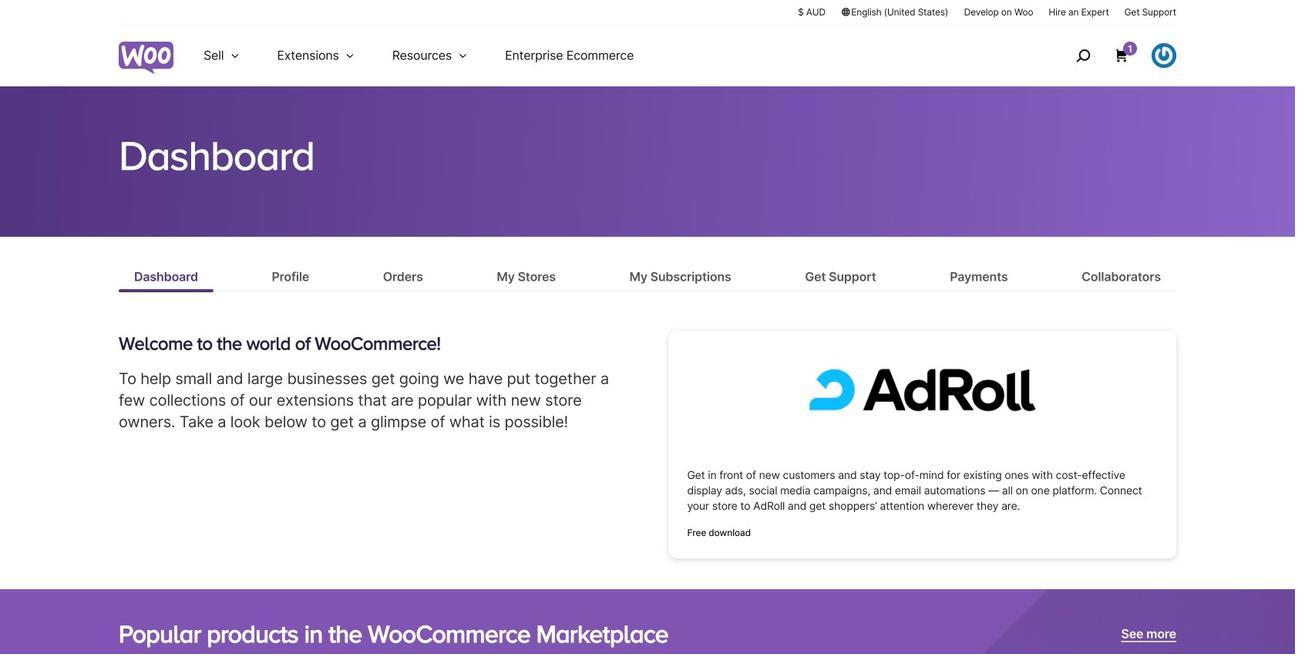 Task type: vqa. For each thing, say whether or not it's contained in the screenshot.
search image at top right
yes



Task type: locate. For each thing, give the bounding box(es) containing it.
open account menu image
[[1152, 43, 1177, 68]]

search image
[[1071, 43, 1096, 68]]

service navigation menu element
[[1043, 30, 1177, 81]]



